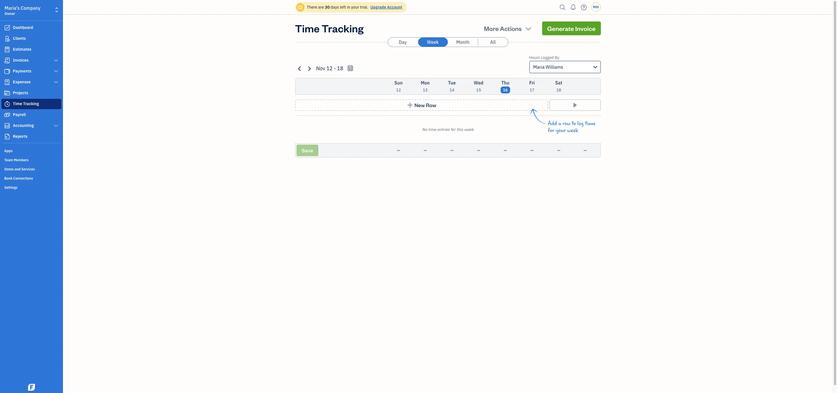 Task type: vqa. For each thing, say whether or not it's contained in the screenshot.


Task type: locate. For each thing, give the bounding box(es) containing it.
thu 16
[[502, 80, 510, 93]]

choose a date image
[[347, 65, 354, 72]]

0 vertical spatial 18
[[337, 65, 344, 72]]

0 horizontal spatial time
[[13, 101, 22, 106]]

team members link
[[1, 156, 61, 164]]

upgrade
[[371, 5, 386, 10]]

chevron large down image inside the expenses link
[[53, 80, 59, 85]]

fri 17
[[530, 80, 535, 93]]

tracking inside "time tracking" link
[[23, 101, 39, 106]]

expense image
[[4, 79, 11, 85]]

chevron large down image
[[53, 58, 59, 63], [53, 69, 59, 74], [53, 80, 59, 85]]

hours
[[530, 55, 540, 60]]

notifications image
[[569, 1, 578, 13]]

week down "to"
[[568, 127, 579, 134]]

sat 18
[[556, 80, 563, 93]]

1 horizontal spatial 12
[[396, 87, 401, 93]]

1 vertical spatial chevron large down image
[[53, 69, 59, 74]]

for
[[451, 127, 456, 132], [548, 127, 555, 134]]

for left this at right top
[[451, 127, 456, 132]]

chart image
[[4, 123, 11, 129]]

18 right "-"
[[337, 65, 344, 72]]

by
[[555, 55, 560, 60]]

time tracking down the "30"
[[295, 21, 364, 35]]

1 horizontal spatial time tracking
[[295, 21, 364, 35]]

1 vertical spatial time
[[13, 101, 22, 106]]

time tracking
[[295, 21, 364, 35], [13, 101, 39, 106]]

for down add
[[548, 127, 555, 134]]

time
[[295, 21, 320, 35], [13, 101, 22, 106]]

team members
[[4, 158, 29, 162]]

chevron large down image down estimates link
[[53, 58, 59, 63]]

no
[[422, 127, 427, 132]]

1 horizontal spatial for
[[548, 127, 555, 134]]

18 down 'sat'
[[557, 87, 562, 93]]

more
[[484, 24, 499, 32]]

tracking
[[322, 21, 364, 35], [23, 101, 39, 106]]

1 vertical spatial 18
[[557, 87, 562, 93]]

18
[[337, 65, 344, 72], [557, 87, 562, 93]]

0 horizontal spatial tracking
[[23, 101, 39, 106]]

—
[[397, 148, 400, 153], [424, 148, 427, 153], [451, 148, 454, 153], [477, 148, 481, 153], [504, 148, 507, 153], [531, 148, 534, 153], [558, 148, 561, 153], [584, 148, 587, 153]]

2 chevron large down image from the top
[[53, 69, 59, 74]]

day
[[399, 39, 407, 45]]

project image
[[4, 90, 11, 96]]

week link
[[418, 38, 448, 47]]

estimates
[[13, 47, 31, 52]]

0 vertical spatial time tracking
[[295, 21, 364, 35]]

1 vertical spatial your
[[556, 127, 566, 134]]

chevron large down image up projects link
[[53, 80, 59, 85]]

time down there
[[295, 21, 320, 35]]

3 chevron large down image from the top
[[53, 80, 59, 85]]

0 vertical spatial chevron large down image
[[53, 58, 59, 63]]

estimates link
[[1, 44, 61, 55]]

invoices
[[13, 58, 29, 63]]

month link
[[448, 38, 478, 47]]

0 vertical spatial your
[[351, 5, 359, 10]]

30
[[325, 5, 330, 10]]

your right in at left
[[351, 5, 359, 10]]

0 vertical spatial tracking
[[322, 21, 364, 35]]

estimate image
[[4, 47, 11, 52]]

money image
[[4, 112, 11, 118]]

trial.
[[360, 5, 369, 10]]

time
[[585, 120, 596, 127], [428, 127, 437, 132]]

week
[[427, 39, 439, 45]]

row
[[426, 102, 437, 108]]

mw
[[593, 5, 599, 9]]

chevron large down image down invoices link
[[53, 69, 59, 74]]

timer image
[[4, 101, 11, 107]]

2 vertical spatial chevron large down image
[[53, 80, 59, 85]]

-
[[334, 65, 336, 72]]

upgrade account link
[[369, 5, 403, 10]]

entries
[[437, 127, 450, 132]]

4 — from the left
[[477, 148, 481, 153]]

time right the log
[[585, 120, 596, 127]]

accounting
[[13, 123, 34, 128]]

new
[[415, 102, 425, 108]]

payroll
[[13, 112, 26, 117]]

1 — from the left
[[397, 148, 400, 153]]

13
[[423, 87, 428, 93]]

crown image
[[298, 4, 304, 10]]

8 — from the left
[[584, 148, 587, 153]]

accounting link
[[1, 121, 61, 131]]

time right timer image
[[13, 101, 22, 106]]

week right this at right top
[[464, 127, 474, 132]]

report image
[[4, 134, 11, 140]]

0 vertical spatial time
[[295, 21, 320, 35]]

0 horizontal spatial week
[[464, 127, 474, 132]]

1 chevron large down image from the top
[[53, 58, 59, 63]]

items
[[4, 167, 14, 171]]

members
[[14, 158, 29, 162]]

12 inside sun 12
[[396, 87, 401, 93]]

invoice
[[576, 24, 596, 32]]

week
[[464, 127, 474, 132], [568, 127, 579, 134]]

bank connections
[[4, 176, 33, 180]]

apps
[[4, 149, 12, 153]]

week inside add a row to log time for your week
[[568, 127, 579, 134]]

1 horizontal spatial your
[[556, 127, 566, 134]]

all link
[[478, 38, 508, 47]]

0 vertical spatial 12
[[327, 65, 333, 72]]

sun 12
[[395, 80, 403, 93]]

2 — from the left
[[424, 148, 427, 153]]

payment image
[[4, 68, 11, 74]]

your down 'a'
[[556, 127, 566, 134]]

0 horizontal spatial 12
[[327, 65, 333, 72]]

12 left "-"
[[327, 65, 333, 72]]

client image
[[4, 36, 11, 42]]

0 horizontal spatial your
[[351, 5, 359, 10]]

wed
[[474, 80, 484, 86]]

time right no
[[428, 127, 437, 132]]

1 vertical spatial tracking
[[23, 101, 39, 106]]

reports
[[13, 134, 27, 139]]

17
[[530, 87, 535, 93]]

mw button
[[591, 2, 601, 12]]

time inside add a row to log time for your week
[[585, 120, 596, 127]]

0 horizontal spatial time tracking
[[13, 101, 39, 106]]

1 horizontal spatial week
[[568, 127, 579, 134]]

12 down sun
[[396, 87, 401, 93]]

1 horizontal spatial time
[[585, 120, 596, 127]]

tracking down left
[[322, 21, 364, 35]]

1 vertical spatial 12
[[396, 87, 401, 93]]

freshbooks image
[[27, 384, 36, 391]]

plus image
[[407, 102, 414, 108]]

connections
[[13, 176, 33, 180]]

1 horizontal spatial 18
[[557, 87, 562, 93]]

1 vertical spatial time tracking
[[13, 101, 39, 106]]

your inside add a row to log time for your week
[[556, 127, 566, 134]]

3 — from the left
[[451, 148, 454, 153]]

day link
[[388, 38, 418, 47]]

12 for nov
[[327, 65, 333, 72]]

tracking down projects link
[[23, 101, 39, 106]]

items and services
[[4, 167, 35, 171]]

0 horizontal spatial for
[[451, 127, 456, 132]]

there
[[307, 5, 317, 10]]

time tracking down projects link
[[13, 101, 39, 106]]

payroll link
[[1, 110, 61, 120]]

12
[[327, 65, 333, 72], [396, 87, 401, 93]]

chevron large down image
[[53, 123, 59, 128]]

row
[[563, 120, 571, 127]]

chevron large down image for invoices
[[53, 58, 59, 63]]

for inside add a row to log time for your week
[[548, 127, 555, 134]]



Task type: describe. For each thing, give the bounding box(es) containing it.
left
[[340, 5, 346, 10]]

days
[[331, 5, 339, 10]]

wed 15
[[474, 80, 484, 93]]

maria
[[534, 64, 545, 70]]

a
[[559, 120, 562, 127]]

dashboard image
[[4, 25, 11, 31]]

month
[[457, 39, 470, 45]]

7 — from the left
[[558, 148, 561, 153]]

invoice image
[[4, 58, 11, 63]]

no time entries for this week
[[422, 127, 474, 132]]

more actions button
[[479, 21, 538, 35]]

projects
[[13, 90, 28, 95]]

generate invoice
[[548, 24, 596, 32]]

chevron large down image for payments
[[53, 69, 59, 74]]

tue
[[448, 80, 456, 86]]

mon
[[421, 80, 430, 86]]

in
[[347, 5, 350, 10]]

nov
[[316, 65, 325, 72]]

owner
[[5, 11, 15, 16]]

go to help image
[[580, 3, 589, 12]]

to
[[572, 120, 576, 127]]

bank connections link
[[1, 174, 61, 182]]

more actions
[[484, 24, 522, 32]]

chevrondown image
[[525, 24, 533, 32]]

14
[[450, 87, 455, 93]]

sat
[[556, 80, 563, 86]]

previous week image
[[297, 65, 303, 72]]

generate invoice button
[[542, 21, 601, 35]]

maria williams
[[534, 64, 564, 70]]

start timer image
[[572, 102, 579, 108]]

team
[[4, 158, 13, 162]]

15
[[477, 87, 481, 93]]

account
[[387, 5, 403, 10]]

next week image
[[306, 65, 313, 72]]

18 inside sat 18
[[557, 87, 562, 93]]

reports link
[[1, 131, 61, 142]]

main element
[[0, 0, 77, 393]]

dashboard
[[13, 25, 33, 30]]

tue 14
[[448, 80, 456, 93]]

maria's company owner
[[5, 5, 41, 16]]

and
[[15, 167, 21, 171]]

6 — from the left
[[531, 148, 534, 153]]

0 horizontal spatial time
[[428, 127, 437, 132]]

12 for sun
[[396, 87, 401, 93]]

clients
[[13, 36, 26, 41]]

chevron large down image for expenses
[[53, 80, 59, 85]]

search image
[[559, 3, 568, 12]]

nov 12 - 18
[[316, 65, 344, 72]]

sun
[[395, 80, 403, 86]]

log
[[578, 120, 584, 127]]

fri
[[530, 80, 535, 86]]

thu
[[502, 80, 510, 86]]

clients link
[[1, 34, 61, 44]]

time inside "main" element
[[13, 101, 22, 106]]

there are 30 days left in your trial. upgrade account
[[307, 5, 403, 10]]

company
[[21, 5, 41, 11]]

logged
[[541, 55, 554, 60]]

1 horizontal spatial time
[[295, 21, 320, 35]]

expenses link
[[1, 77, 61, 87]]

new row
[[415, 102, 437, 108]]

add
[[548, 120, 557, 127]]

are
[[318, 5, 324, 10]]

generate
[[548, 24, 574, 32]]

all
[[491, 39, 496, 45]]

0 horizontal spatial 18
[[337, 65, 344, 72]]

invoices link
[[1, 55, 61, 66]]

items and services link
[[1, 165, 61, 173]]

settings
[[4, 185, 17, 190]]

williams
[[546, 64, 564, 70]]

time tracking inside "time tracking" link
[[13, 101, 39, 106]]

5 — from the left
[[504, 148, 507, 153]]

mon 13
[[421, 80, 430, 93]]

16
[[503, 87, 508, 93]]

hours logged by
[[530, 55, 560, 60]]

settings link
[[1, 183, 61, 192]]

projects link
[[1, 88, 61, 98]]

maria williams button
[[530, 61, 601, 73]]

maria's
[[5, 5, 20, 11]]

services
[[21, 167, 35, 171]]

add a row to log time for your week
[[548, 120, 596, 134]]

expenses
[[13, 79, 31, 85]]

payments link
[[1, 66, 61, 76]]

1 horizontal spatial tracking
[[322, 21, 364, 35]]

apps link
[[1, 146, 61, 155]]

dashboard link
[[1, 23, 61, 33]]

new row button
[[295, 99, 548, 111]]

bank
[[4, 176, 12, 180]]



